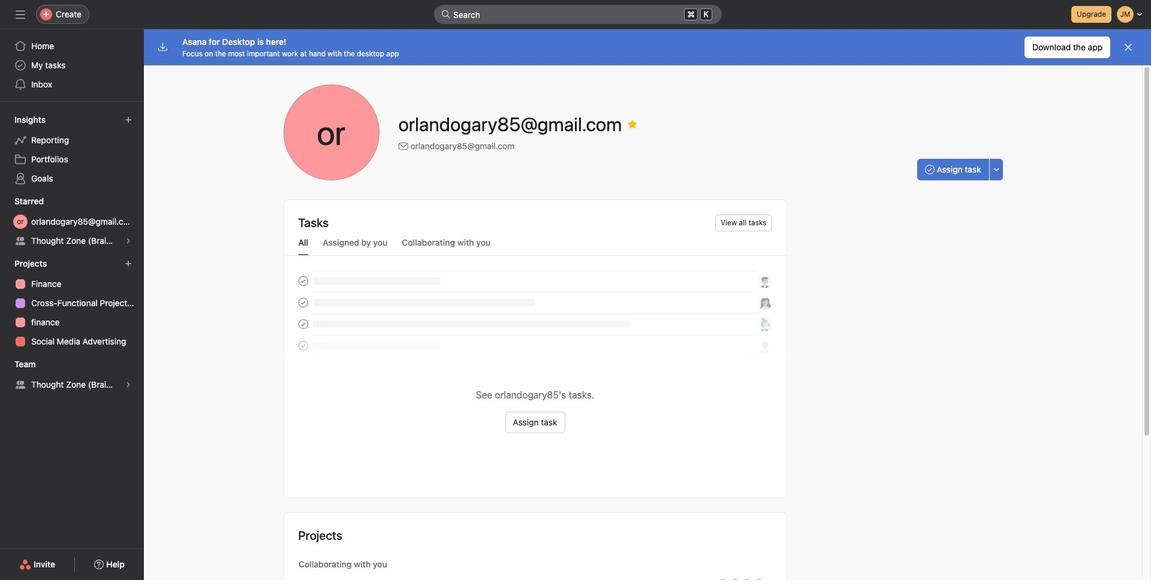 Task type: locate. For each thing, give the bounding box(es) containing it.
hide sidebar image
[[16, 10, 25, 19]]

projects element
[[0, 253, 144, 354]]

tasks tabs tab list
[[284, 236, 787, 256]]

see details, thought zone (brainstorm space) image
[[125, 238, 132, 245]]

starred element
[[0, 191, 144, 253]]

None field
[[434, 5, 722, 24]]

remove from starred image
[[628, 119, 638, 129]]

insights element
[[0, 109, 144, 191]]

new insights image
[[125, 116, 132, 124]]

teams element
[[0, 354, 144, 397]]

see details, thought zone (brainstorm space) image
[[125, 382, 132, 389]]



Task type: vqa. For each thing, say whether or not it's contained in the screenshot.
rocket image
no



Task type: describe. For each thing, give the bounding box(es) containing it.
Search tasks, projects, and more text field
[[434, 5, 722, 24]]

new project or portfolio image
[[125, 260, 132, 268]]

prominent image
[[441, 10, 451, 19]]

dismiss image
[[1124, 43, 1134, 52]]

global element
[[0, 29, 144, 101]]



